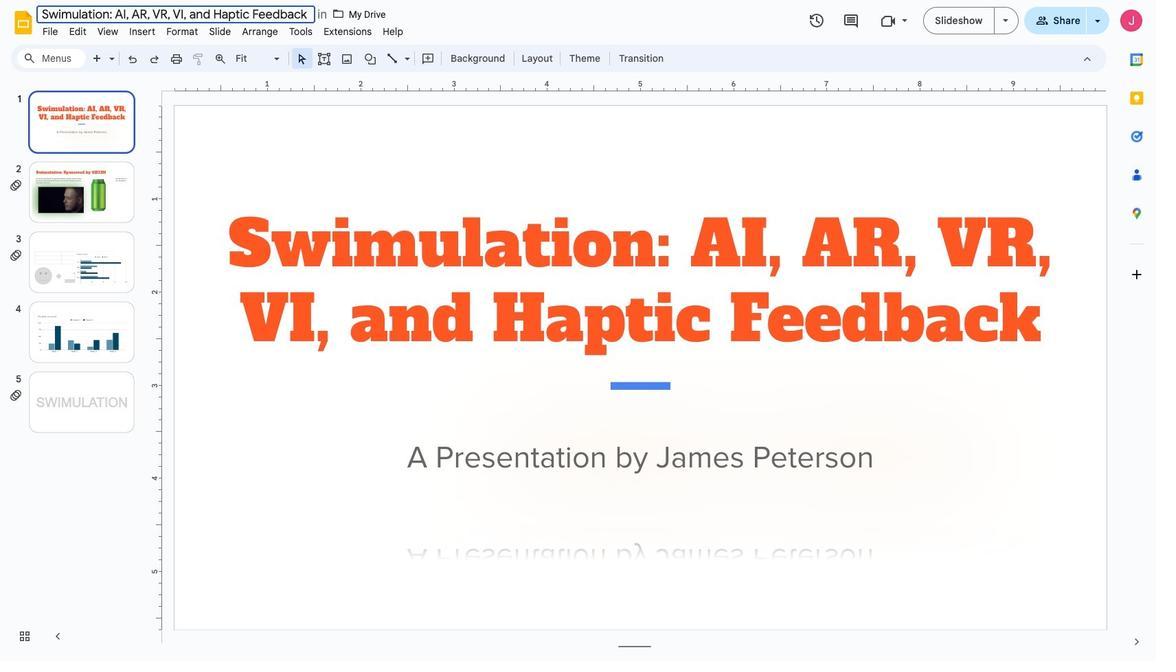 Task type: vqa. For each thing, say whether or not it's contained in the screenshot.
fitting
no



Task type: locate. For each thing, give the bounding box(es) containing it.
redo (⌘y) image
[[148, 52, 162, 66]]

Zoom field
[[232, 49, 286, 69]]

4 menu item from the left
[[124, 23, 161, 40]]

menu item
[[37, 23, 64, 40], [64, 23, 92, 40], [92, 23, 124, 40], [124, 23, 161, 40], [161, 23, 204, 40], [204, 23, 237, 40], [237, 23, 284, 40], [284, 23, 318, 40], [318, 23, 378, 40], [378, 23, 409, 40]]

application
[[0, 0, 1157, 662]]

slides home image
[[11, 10, 36, 35]]

last edit was on october 30, 2023 image
[[809, 12, 826, 29]]

menu item up the select line 'image'
[[378, 23, 409, 40]]

tab list
[[1118, 41, 1157, 624]]

menu item up menus field
[[37, 23, 64, 40]]

Zoom text field
[[234, 49, 272, 68]]

paint format image
[[192, 52, 206, 66]]

menu item down located in my drive google drive folder element
[[318, 23, 378, 40]]

menu item up the undo (⌘z) icon
[[124, 23, 161, 40]]

menu item up new slide (ctrl+m) icon
[[64, 23, 92, 40]]

presentation options image
[[1003, 19, 1009, 22]]

menu item up print (⌘p) icon
[[161, 23, 204, 40]]

menu item up select (esc) image
[[284, 23, 318, 40]]

7 menu item from the left
[[237, 23, 284, 40]]

material image
[[333, 7, 345, 20]]

menu item up "new slide with layout" image
[[92, 23, 124, 40]]

navigation
[[0, 78, 151, 662]]

located in my drive google drive folder element
[[315, 5, 389, 23]]

menu item up zoom field
[[237, 23, 284, 40]]

undo (⌘z) image
[[126, 52, 140, 66]]

menu bar
[[37, 18, 409, 41]]

2 menu item from the left
[[64, 23, 92, 40]]

9 menu item from the left
[[318, 23, 378, 40]]

menu item up zoom image
[[204, 23, 237, 40]]

add comment (⌘+option+m) image
[[421, 52, 435, 66]]

1 menu item from the left
[[37, 23, 64, 40]]



Task type: describe. For each thing, give the bounding box(es) containing it.
Rename text field
[[36, 5, 316, 23]]

5 menu item from the left
[[161, 23, 204, 40]]

shape image
[[363, 49, 378, 68]]

line image
[[386, 52, 400, 66]]

share. shared with 3 people. image
[[1036, 14, 1049, 26]]

menu bar inside menu bar 'banner'
[[37, 18, 409, 41]]

3 menu item from the left
[[92, 23, 124, 40]]

10 menu item from the left
[[378, 23, 409, 40]]

quick sharing actions image
[[1096, 20, 1101, 41]]

menu bar banner
[[0, 0, 1157, 662]]

new slide with layout image
[[106, 49, 115, 54]]

tab list inside menu bar 'banner'
[[1118, 41, 1157, 624]]

main toolbar
[[85, 48, 671, 69]]

6 menu item from the left
[[204, 23, 237, 40]]

select line image
[[401, 49, 410, 54]]

insert image image
[[339, 49, 355, 68]]

print (⌘p) image
[[170, 52, 184, 66]]

zoom image
[[214, 52, 228, 66]]

select (esc) image
[[296, 52, 309, 66]]

show all comments image
[[843, 13, 860, 29]]

Menus field
[[17, 49, 86, 68]]

text box image
[[318, 52, 331, 66]]

8 menu item from the left
[[284, 23, 318, 40]]

new slide (ctrl+m) image
[[91, 52, 104, 66]]

hide the menus (ctrl+shift+f) image
[[1081, 52, 1095, 66]]



